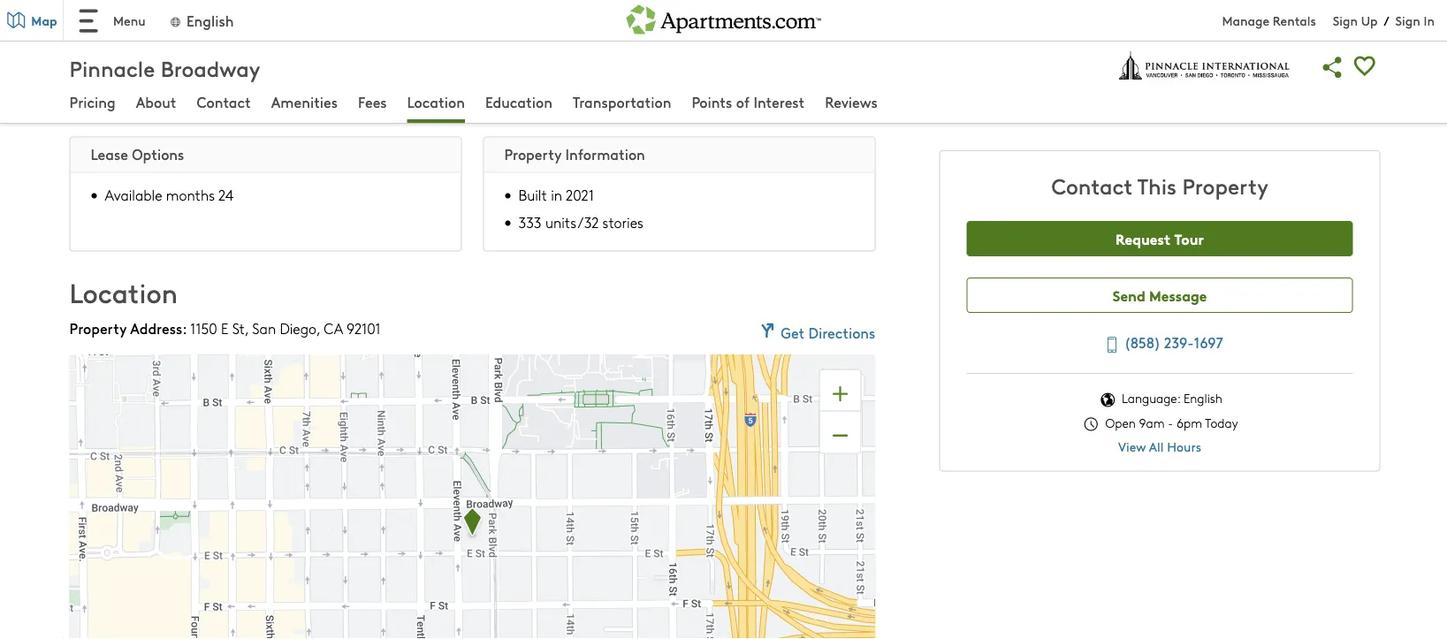 Task type: vqa. For each thing, say whether or not it's contained in the screenshot.
Reviews BUTTON
yes



Task type: locate. For each thing, give the bounding box(es) containing it.
send
[[1113, 285, 1146, 305]]

manage rentals sign up / sign in
[[1223, 11, 1436, 29]]

property
[[505, 144, 562, 164], [1183, 171, 1269, 200], [69, 318, 127, 338]]

sign left in
[[1396, 11, 1421, 29]]

24
[[218, 185, 234, 205]]

0 horizontal spatial location
[[69, 273, 178, 310]]

this
[[1138, 171, 1177, 200]]

education button
[[485, 92, 553, 123]]

lease
[[91, 144, 128, 164]]

request
[[1116, 228, 1171, 249]]

fees button
[[358, 92, 387, 123]]

map
[[31, 11, 57, 29]]

english link
[[169, 10, 234, 30]]

language:
[[1122, 390, 1181, 407]]

contact button
[[197, 92, 251, 123]]

0 horizontal spatial ,
[[245, 319, 249, 338]]

2 sign from the left
[[1396, 11, 1421, 29]]

1 horizontal spatial property
[[505, 144, 562, 164]]

location up address:
[[69, 273, 178, 310]]

contact down broadway
[[197, 92, 251, 111]]

request tour button
[[967, 221, 1354, 257]]

-
[[1169, 415, 1174, 432]]

property management company logo image
[[1112, 46, 1293, 86]]

1 vertical spatial property
[[1183, 171, 1269, 200]]

,
[[245, 319, 249, 338], [317, 319, 320, 338]]

open
[[1106, 415, 1136, 432]]

contact left this
[[1052, 171, 1133, 200]]

points
[[692, 92, 733, 111]]

hours
[[1168, 438, 1202, 455]]

apartments.com logo image
[[627, 0, 821, 34]]

0 vertical spatial english
[[187, 10, 234, 30]]

1 horizontal spatial contact
[[1052, 171, 1133, 200]]

0 horizontal spatial sign
[[1334, 11, 1359, 29]]

sign
[[1334, 11, 1359, 29], [1396, 11, 1421, 29]]

2 horizontal spatial property
[[1183, 171, 1269, 200]]

e
[[221, 319, 228, 338]]

english
[[187, 10, 234, 30], [1184, 390, 1223, 407]]

amenities button
[[271, 92, 338, 123]]

up
[[1362, 11, 1378, 29]]

92101
[[347, 319, 381, 338]]

property left address:
[[69, 318, 127, 338]]

contact
[[197, 92, 251, 111], [1052, 171, 1133, 200]]

, left ca
[[317, 319, 320, 338]]

sign left up
[[1334, 11, 1359, 29]]

address:
[[130, 318, 187, 338]]

0 vertical spatial location
[[407, 92, 465, 111]]

1150
[[190, 319, 217, 338]]

1 vertical spatial contact
[[1052, 171, 1133, 200]]

fees
[[358, 92, 387, 111]]

english up broadway
[[187, 10, 234, 30]]

english up 6pm on the bottom right
[[1184, 390, 1223, 407]]

property up tour
[[1183, 171, 1269, 200]]

share listing image
[[1318, 51, 1349, 83]]

(858) 239-1697
[[1125, 332, 1224, 352]]

, left san
[[245, 319, 249, 338]]

manage
[[1223, 11, 1270, 29]]

1 horizontal spatial sign
[[1396, 11, 1421, 29]]

of
[[737, 92, 750, 111]]

1 horizontal spatial ,
[[317, 319, 320, 338]]

send message button
[[967, 278, 1354, 313]]

reviews
[[825, 92, 878, 111]]

0 horizontal spatial property
[[69, 318, 127, 338]]

about
[[136, 92, 176, 111]]

today
[[1206, 415, 1239, 432]]

pinnacle
[[69, 54, 155, 83]]

st
[[232, 319, 245, 338]]

months
[[166, 185, 215, 205]]

menu
[[113, 11, 146, 29]]

message
[[1150, 285, 1208, 305]]

map region
[[0, 167, 993, 639]]

1 sign from the left
[[1334, 11, 1359, 29]]

manage rentals link
[[1223, 11, 1334, 29]]

(858)
[[1125, 332, 1161, 352]]

2 vertical spatial property
[[69, 318, 127, 338]]

/
[[1385, 12, 1390, 29]]

0 vertical spatial property
[[505, 144, 562, 164]]

0 horizontal spatial contact
[[197, 92, 251, 111]]

location right the fees
[[407, 92, 465, 111]]

request tour
[[1116, 228, 1205, 249]]

9am
[[1140, 415, 1165, 432]]

1 vertical spatial english
[[1184, 390, 1223, 407]]

0 vertical spatial contact
[[197, 92, 251, 111]]

parking
[[147, 26, 195, 46]]

1 vertical spatial location
[[69, 273, 178, 310]]

property up built on the left
[[505, 144, 562, 164]]

all
[[1150, 438, 1164, 455]]

points of interest button
[[692, 92, 805, 123]]

location button
[[407, 92, 465, 123]]

239-
[[1165, 332, 1195, 352]]

in
[[1424, 11, 1436, 29]]



Task type: describe. For each thing, give the bounding box(es) containing it.
points of interest
[[692, 92, 805, 111]]

options
[[132, 144, 184, 164]]

1 horizontal spatial location
[[407, 92, 465, 111]]

lease options
[[91, 144, 184, 164]]

assigned
[[87, 26, 144, 46]]

0 horizontal spatial english
[[187, 10, 234, 30]]

1 horizontal spatial english
[[1184, 390, 1223, 407]]

view all hours
[[1119, 438, 1202, 455]]

directions
[[809, 323, 876, 343]]

ca
[[324, 319, 343, 338]]

information
[[566, 144, 646, 164]]

get directions
[[781, 323, 876, 343]]

map link
[[0, 0, 64, 41]]

about button
[[136, 92, 176, 123]]

2021
[[566, 185, 594, 205]]

1697
[[1195, 332, 1224, 352]]

built
[[519, 185, 547, 205]]

contact this property
[[1052, 171, 1269, 200]]

get directions link
[[755, 318, 876, 343]]

built in 2021 333 units/32 stories
[[519, 185, 644, 232]]

property information
[[505, 144, 646, 164]]

view
[[1119, 438, 1147, 455]]

open 9am - 6pm today
[[1103, 415, 1239, 432]]

pricing button
[[69, 92, 116, 123]]

details
[[69, 96, 136, 123]]

(858) 239-1697 link
[[1097, 330, 1224, 357]]

pinnacle broadway
[[69, 54, 260, 83]]

sign up link
[[1334, 11, 1378, 29]]

get
[[781, 323, 805, 343]]

assigned parking
[[87, 26, 195, 46]]

available months 24
[[105, 185, 234, 205]]

rentals
[[1274, 11, 1317, 29]]

transportation button
[[573, 92, 672, 123]]

333
[[519, 213, 542, 232]]

reviews button
[[825, 92, 878, 123]]

units/32
[[546, 213, 599, 232]]

contact for contact this property
[[1052, 171, 1133, 200]]

transportation
[[573, 92, 672, 111]]

property for property information
[[505, 144, 562, 164]]

san
[[252, 319, 276, 338]]

amenities
[[271, 92, 338, 111]]

6pm
[[1177, 415, 1203, 432]]

send message
[[1113, 285, 1208, 305]]

diego
[[280, 319, 317, 338]]

stories
[[603, 213, 644, 232]]

in
[[551, 185, 563, 205]]

pricing
[[69, 92, 116, 111]]

interest
[[754, 92, 805, 111]]

sign in link
[[1396, 11, 1436, 29]]

property for property address: 1150 e st , san diego , ca 92101
[[69, 318, 127, 338]]

education
[[485, 92, 553, 111]]

broadway
[[161, 54, 260, 83]]

property address: 1150 e st , san diego , ca 92101
[[69, 318, 381, 338]]

2 , from the left
[[317, 319, 320, 338]]

1 , from the left
[[245, 319, 249, 338]]

available
[[105, 185, 162, 205]]

tour
[[1175, 228, 1205, 249]]

menu button
[[64, 0, 160, 41]]

contact for contact button
[[197, 92, 251, 111]]

language: english
[[1119, 390, 1223, 407]]



